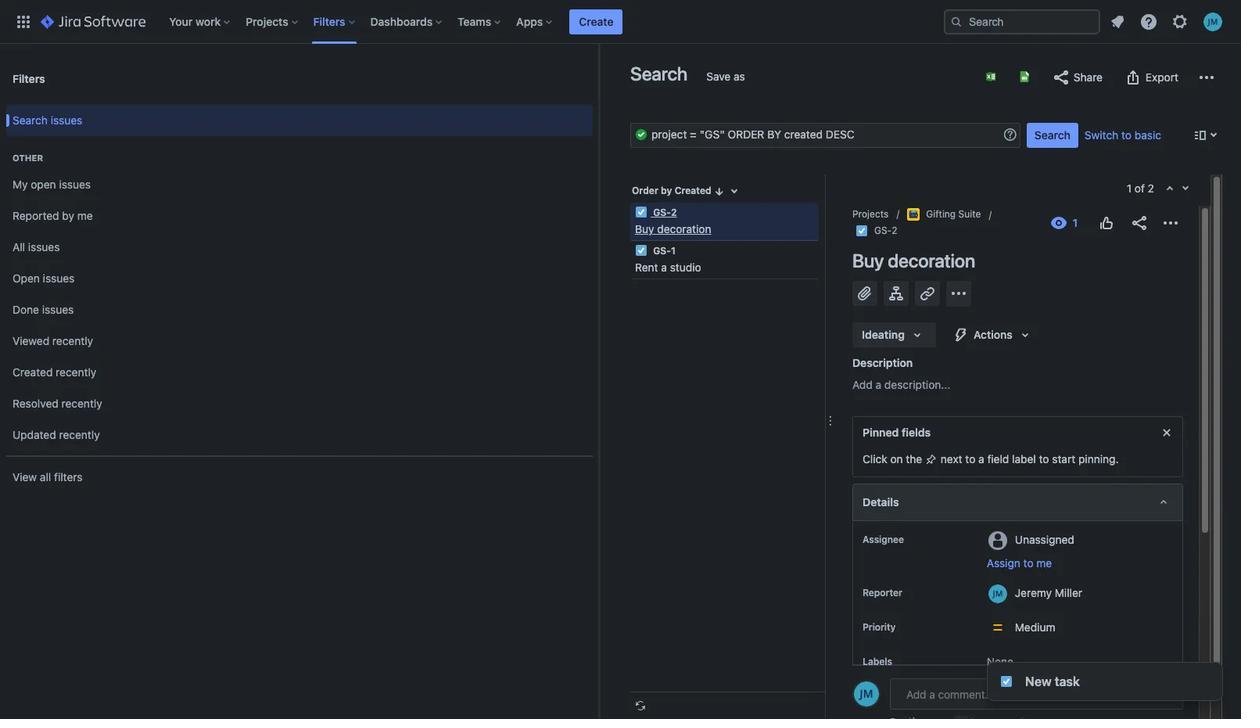 Task type: describe. For each thing, give the bounding box(es) containing it.
share image
[[1131, 214, 1150, 233]]

projects link
[[853, 207, 889, 223]]

export
[[1146, 70, 1179, 84]]

notifications image
[[1109, 12, 1128, 31]]

save as
[[707, 70, 746, 83]]

on
[[891, 452, 904, 465]]

reporter pin to top. only you can see pinned fields. image
[[906, 587, 919, 599]]

due date
[[863, 690, 904, 702]]

to for basic
[[1122, 128, 1132, 142]]

1 horizontal spatial buy
[[853, 249, 885, 271]]

click
[[863, 452, 888, 465]]

share link
[[1045, 65, 1111, 90]]

pinned
[[863, 426, 900, 439]]

switch to basic
[[1085, 128, 1162, 142]]

created inside other group
[[13, 365, 53, 378]]

other group
[[6, 136, 593, 455]]

open in google sheets image
[[1019, 70, 1031, 83]]

task
[[1055, 675, 1081, 689]]

a for studio
[[662, 261, 668, 274]]

primary element
[[9, 0, 945, 43]]

teams button
[[453, 9, 507, 34]]

medium
[[1016, 620, 1056, 634]]

rent
[[635, 261, 659, 274]]

pinned fields
[[863, 426, 931, 439]]

next to a field label to start pinning.
[[938, 452, 1119, 465]]

description
[[853, 356, 913, 369]]

done
[[13, 303, 39, 316]]

0 horizontal spatial decoration
[[658, 222, 712, 236]]

ideating button
[[853, 322, 937, 347]]

resolved recently
[[13, 396, 102, 410]]

task icon image
[[1001, 675, 1013, 688]]

gifting suite image
[[908, 208, 921, 221]]

created recently link
[[6, 357, 593, 388]]

small image
[[713, 185, 726, 198]]

Add a comment… field
[[891, 679, 1184, 710]]

order by created
[[632, 185, 712, 196]]

new
[[1026, 675, 1052, 689]]

all issues link
[[6, 232, 593, 263]]

field
[[988, 452, 1010, 465]]

reported by me
[[13, 209, 93, 222]]

pinning.
[[1079, 452, 1119, 465]]

search issues link
[[6, 105, 593, 136]]

1 none from the top
[[988, 655, 1014, 668]]

next issue 'gs-1' ( type 'j' ) image
[[1180, 182, 1193, 195]]

task image
[[635, 206, 648, 218]]

gifting suite link
[[908, 207, 982, 223]]

all
[[13, 240, 25, 253]]

me for reported by me
[[77, 209, 93, 222]]

due
[[863, 690, 881, 702]]

add
[[853, 378, 873, 391]]

resolved
[[13, 396, 59, 410]]

share
[[1074, 70, 1104, 84]]

projects for projects "link"
[[853, 208, 889, 220]]

the
[[907, 452, 923, 465]]

1 horizontal spatial search
[[631, 63, 688, 85]]

1 vertical spatial decoration
[[888, 249, 976, 271]]

viewed recently link
[[6, 326, 593, 357]]

studio
[[670, 261, 702, 274]]

hide message image
[[1158, 423, 1177, 442]]

done issues
[[13, 303, 74, 316]]

gs-1
[[651, 245, 676, 257]]

rent a studio
[[635, 261, 702, 274]]

date
[[884, 690, 904, 702]]

assignee
[[863, 534, 905, 545]]

by for order
[[661, 185, 673, 196]]

details element
[[853, 483, 1184, 521]]

Search field
[[945, 9, 1101, 34]]

updated recently
[[13, 428, 100, 441]]

me for assign to me
[[1037, 556, 1053, 570]]

ideating
[[862, 328, 905, 341]]

issues for search issues
[[51, 113, 82, 126]]

issues for done issues
[[42, 303, 74, 316]]

save
[[707, 70, 731, 83]]

projects button
[[241, 9, 304, 34]]

assign to me button
[[988, 555, 1168, 571]]

create
[[579, 14, 614, 28]]

click on the
[[863, 452, 926, 465]]

projects for projects dropdown button at the top of page
[[246, 14, 289, 28]]

issues for all issues
[[28, 240, 60, 253]]

dashboards
[[371, 14, 433, 28]]

viewed
[[13, 334, 49, 347]]

not available - this is the first issue image
[[1165, 183, 1177, 196]]

jeremy
[[1016, 586, 1053, 600]]

updated recently link
[[6, 419, 593, 451]]

gs- inside gs-2 link
[[875, 224, 892, 236]]

assign
[[988, 556, 1021, 570]]

assign to me
[[988, 556, 1053, 570]]

priority pin to top. only you can see pinned fields. image
[[900, 621, 912, 634]]

open issues link
[[6, 263, 593, 294]]

recently for viewed recently
[[52, 334, 93, 347]]

gs- for rent a studio
[[654, 245, 671, 257]]



Task type: locate. For each thing, give the bounding box(es) containing it.
1 vertical spatial buy
[[853, 249, 885, 271]]

1 horizontal spatial projects
[[853, 208, 889, 220]]

1 vertical spatial 1
[[671, 245, 676, 257]]

projects
[[246, 14, 289, 28], [853, 208, 889, 220]]

fields
[[902, 426, 931, 439]]

1 horizontal spatial filters
[[314, 14, 346, 28]]

a down the gs-1
[[662, 261, 668, 274]]

search for search issues
[[13, 113, 48, 126]]

attach image
[[856, 284, 875, 303]]

1 vertical spatial gs-2
[[875, 224, 898, 236]]

2 vertical spatial search
[[1035, 128, 1071, 142]]

1 vertical spatial filters
[[13, 72, 45, 85]]

all issues
[[13, 240, 60, 253]]

recently down the resolved recently
[[59, 428, 100, 441]]

issues
[[51, 113, 82, 126], [59, 177, 91, 191], [28, 240, 60, 253], [43, 271, 75, 285], [42, 303, 74, 316]]

search left save
[[631, 63, 688, 85]]

task image up the rent
[[635, 244, 648, 257]]

recently up the updated recently
[[61, 396, 102, 410]]

gs-2 link
[[875, 223, 898, 239]]

order
[[632, 185, 659, 196]]

1 vertical spatial search
[[13, 113, 48, 126]]

apps
[[517, 14, 543, 28]]

decoration up the gs-1
[[658, 222, 712, 236]]

new task
[[1026, 675, 1081, 689]]

0 vertical spatial gs-
[[654, 207, 671, 218]]

filters
[[54, 470, 83, 483]]

switch
[[1085, 128, 1119, 142]]

none up task icon
[[988, 655, 1014, 668]]

1 up rent a studio
[[671, 245, 676, 257]]

None text field
[[631, 123, 1021, 148]]

labels pin to top. only you can see pinned fields. image
[[896, 656, 909, 668]]

1 horizontal spatial task image
[[856, 224, 869, 237]]

of
[[1135, 182, 1146, 195]]

projects inside dropdown button
[[246, 14, 289, 28]]

profile image of jeremy miller image
[[855, 682, 880, 707]]

created recently
[[13, 365, 97, 378]]

projects right work
[[246, 14, 289, 28]]

0 horizontal spatial me
[[77, 209, 93, 222]]

my open issues link
[[6, 169, 593, 200]]

a right add
[[876, 378, 882, 391]]

to right next
[[966, 452, 976, 465]]

work
[[196, 14, 221, 28]]

add app image
[[950, 284, 969, 303]]

issues inside 'link'
[[59, 177, 91, 191]]

me inside assign to me button
[[1037, 556, 1053, 570]]

2 vertical spatial gs-
[[654, 245, 671, 257]]

by inside reported by me link
[[62, 209, 74, 222]]

next
[[941, 452, 963, 465]]

labels
[[863, 656, 893, 667]]

gs-2 right task icon
[[651, 207, 677, 218]]

done issues link
[[6, 294, 593, 326]]

other
[[13, 153, 43, 163]]

0 horizontal spatial 2
[[671, 207, 677, 218]]

recently up the resolved recently
[[56, 365, 97, 378]]

0 horizontal spatial buy decoration
[[635, 222, 712, 236]]

0 vertical spatial 2
[[1149, 182, 1155, 195]]

issues inside group
[[51, 113, 82, 126]]

miller
[[1056, 586, 1083, 600]]

vote options: no one has voted for this issue yet. image
[[1098, 214, 1117, 233]]

me
[[77, 209, 93, 222], [1037, 556, 1053, 570]]

search for search button
[[1035, 128, 1071, 142]]

to left basic
[[1122, 128, 1132, 142]]

actions button
[[943, 322, 1045, 347]]

0 horizontal spatial gs-2
[[651, 207, 677, 218]]

open in microsoft excel image
[[985, 70, 998, 83]]

1 vertical spatial me
[[1037, 556, 1053, 570]]

1 horizontal spatial buy decoration
[[853, 249, 976, 271]]

0 vertical spatial buy
[[635, 222, 655, 236]]

buy up the 'attach' image
[[853, 249, 885, 271]]

1 horizontal spatial by
[[661, 185, 673, 196]]

by right order
[[661, 185, 673, 196]]

view
[[13, 470, 37, 483]]

1 vertical spatial projects
[[853, 208, 889, 220]]

0 horizontal spatial filters
[[13, 72, 45, 85]]

recently
[[52, 334, 93, 347], [56, 365, 97, 378], [61, 396, 102, 410], [59, 428, 100, 441]]

to
[[1122, 128, 1132, 142], [966, 452, 976, 465], [1040, 452, 1050, 465], [1024, 556, 1034, 570]]

by right reported
[[62, 209, 74, 222]]

sidebar navigation image
[[582, 63, 617, 94]]

search left switch
[[1035, 128, 1071, 142]]

projects up gs-2 link
[[853, 208, 889, 220]]

to inside button
[[1024, 556, 1034, 570]]

filters button
[[309, 9, 361, 34]]

recently up the 'created recently'
[[52, 334, 93, 347]]

0 horizontal spatial by
[[62, 209, 74, 222]]

0 horizontal spatial buy
[[635, 222, 655, 236]]

banner containing your work
[[0, 0, 1242, 44]]

dashboards button
[[366, 9, 449, 34]]

start
[[1053, 452, 1076, 465]]

search image
[[951, 15, 963, 28]]

task image down projects "link"
[[856, 224, 869, 237]]

jira software image
[[41, 12, 146, 31], [41, 12, 146, 31]]

gs-
[[654, 207, 671, 218], [875, 224, 892, 236], [654, 245, 671, 257]]

search issues group
[[6, 100, 593, 141]]

0 horizontal spatial task image
[[635, 244, 648, 257]]

view all filters
[[13, 470, 83, 483]]

none down task icon
[[988, 689, 1014, 703]]

recently for updated recently
[[59, 428, 100, 441]]

1 vertical spatial gs-
[[875, 224, 892, 236]]

0 horizontal spatial a
[[662, 261, 668, 274]]

2 horizontal spatial 2
[[1149, 182, 1155, 195]]

0 vertical spatial buy decoration
[[635, 222, 712, 236]]

filters up search issues
[[13, 72, 45, 85]]

1 horizontal spatial created
[[675, 185, 712, 196]]

a for description...
[[876, 378, 882, 391]]

recently for resolved recently
[[61, 396, 102, 410]]

0 horizontal spatial created
[[13, 365, 53, 378]]

link issues, web pages, and more image
[[919, 284, 938, 303]]

your profile and settings image
[[1204, 12, 1223, 31]]

to left start
[[1040, 452, 1050, 465]]

0 horizontal spatial 1
[[671, 245, 676, 257]]

to for me
[[1024, 556, 1034, 570]]

settings image
[[1172, 12, 1190, 31]]

gs- for buy decoration
[[654, 207, 671, 218]]

gifting
[[927, 208, 956, 220]]

search inside button
[[1035, 128, 1071, 142]]

1 vertical spatial a
[[876, 378, 882, 391]]

search up other at the left
[[13, 113, 48, 126]]

open
[[13, 271, 40, 285]]

by for reported
[[62, 209, 74, 222]]

resolved recently link
[[6, 388, 593, 419]]

1 of 2
[[1128, 182, 1155, 195]]

buy decoration up the gs-1
[[635, 222, 712, 236]]

my
[[13, 177, 28, 191]]

0 vertical spatial search
[[631, 63, 688, 85]]

1 vertical spatial 2
[[671, 207, 677, 218]]

0 vertical spatial created
[[675, 185, 712, 196]]

label
[[1013, 452, 1037, 465]]

1 vertical spatial task image
[[635, 244, 648, 257]]

teams
[[458, 14, 492, 28]]

suite
[[959, 208, 982, 220]]

2 horizontal spatial search
[[1035, 128, 1071, 142]]

decoration up link issues, web pages, and more 'icon'
[[888, 249, 976, 271]]

gs- right task icon
[[654, 207, 671, 218]]

all
[[40, 470, 51, 483]]

copy link to issue image
[[895, 224, 907, 237]]

a left field
[[979, 452, 985, 465]]

0 vertical spatial gs-2
[[651, 207, 677, 218]]

me inside reported by me link
[[77, 209, 93, 222]]

2 inside gs-2 link
[[892, 224, 898, 236]]

assignee pin to top. only you can see pinned fields. image
[[908, 534, 920, 546]]

0 horizontal spatial search
[[13, 113, 48, 126]]

2 vertical spatial 2
[[892, 224, 898, 236]]

0 vertical spatial none
[[988, 655, 1014, 668]]

0 horizontal spatial projects
[[246, 14, 289, 28]]

recently for created recently
[[56, 365, 97, 378]]

open issues
[[13, 271, 75, 285]]

your work
[[169, 14, 221, 28]]

0 vertical spatial projects
[[246, 14, 289, 28]]

to right assign
[[1024, 556, 1034, 570]]

issues for open issues
[[43, 271, 75, 285]]

1 vertical spatial none
[[988, 689, 1014, 703]]

0 vertical spatial task image
[[856, 224, 869, 237]]

task image
[[856, 224, 869, 237], [635, 244, 648, 257]]

appswitcher icon image
[[14, 12, 33, 31]]

1
[[1128, 182, 1132, 195], [671, 245, 676, 257]]

0 vertical spatial 1
[[1128, 182, 1132, 195]]

recently inside "link"
[[59, 428, 100, 441]]

my open issues
[[13, 177, 91, 191]]

a
[[662, 261, 668, 274], [876, 378, 882, 391], [979, 452, 985, 465]]

gs-2 down projects "link"
[[875, 224, 898, 236]]

1 horizontal spatial 2
[[892, 224, 898, 236]]

actions image
[[1162, 214, 1181, 233]]

1 vertical spatial buy decoration
[[853, 249, 976, 271]]

view all filters link
[[6, 462, 593, 493]]

switch to basic link
[[1085, 128, 1162, 142]]

buy down task icon
[[635, 222, 655, 236]]

basic
[[1135, 128, 1162, 142]]

buy decoration down copy link to issue image
[[853, 249, 976, 271]]

save as button
[[699, 64, 754, 89]]

search button
[[1027, 123, 1079, 148]]

2 horizontal spatial a
[[979, 452, 985, 465]]

by inside 'order by created' link
[[661, 185, 673, 196]]

search issues
[[13, 113, 82, 126]]

filters right projects dropdown button at the top of page
[[314, 14, 346, 28]]

new task button
[[988, 663, 1223, 700]]

your
[[169, 14, 193, 28]]

1 horizontal spatial gs-2
[[875, 224, 898, 236]]

0 vertical spatial by
[[661, 185, 673, 196]]

0 vertical spatial me
[[77, 209, 93, 222]]

search inside group
[[13, 113, 48, 126]]

filters inside popup button
[[314, 14, 346, 28]]

gs- up rent a studio
[[654, 245, 671, 257]]

reporter
[[863, 587, 903, 598]]

me down my open issues
[[77, 209, 93, 222]]

as
[[734, 70, 746, 83]]

open
[[31, 177, 56, 191]]

1 horizontal spatial decoration
[[888, 249, 976, 271]]

1 left 'of'
[[1128, 182, 1132, 195]]

viewed recently
[[13, 334, 93, 347]]

to for a
[[966, 452, 976, 465]]

1 horizontal spatial a
[[876, 378, 882, 391]]

jeremy miller
[[1016, 586, 1083, 600]]

gs- left copy link to issue image
[[875, 224, 892, 236]]

add a child issue image
[[887, 284, 906, 303]]

2 none from the top
[[988, 689, 1014, 703]]

apps button
[[512, 9, 559, 34]]

0 vertical spatial a
[[662, 261, 668, 274]]

0 vertical spatial filters
[[314, 14, 346, 28]]

gifting suite
[[927, 208, 982, 220]]

me down unassigned
[[1037, 556, 1053, 570]]

priority
[[863, 621, 896, 633]]

2 vertical spatial a
[[979, 452, 985, 465]]

1 vertical spatial created
[[13, 365, 53, 378]]

created down viewed on the left
[[13, 365, 53, 378]]

banner
[[0, 0, 1242, 44]]

reported by me link
[[6, 200, 593, 232]]

create button
[[570, 9, 623, 34]]

0 vertical spatial decoration
[[658, 222, 712, 236]]

reported
[[13, 209, 59, 222]]

buy decoration
[[635, 222, 712, 236], [853, 249, 976, 271]]

unassigned
[[1016, 533, 1075, 546]]

details
[[863, 495, 900, 508]]

created
[[675, 185, 712, 196], [13, 365, 53, 378]]

your work button
[[165, 9, 237, 34]]

created left small image
[[675, 185, 712, 196]]

help image
[[1140, 12, 1159, 31]]

search
[[631, 63, 688, 85], [13, 113, 48, 126], [1035, 128, 1071, 142]]

gs-2
[[651, 207, 677, 218], [875, 224, 898, 236]]

1 horizontal spatial me
[[1037, 556, 1053, 570]]

1 vertical spatial by
[[62, 209, 74, 222]]

1 horizontal spatial 1
[[1128, 182, 1132, 195]]



Task type: vqa. For each thing, say whether or not it's contained in the screenshot.
Click on the
yes



